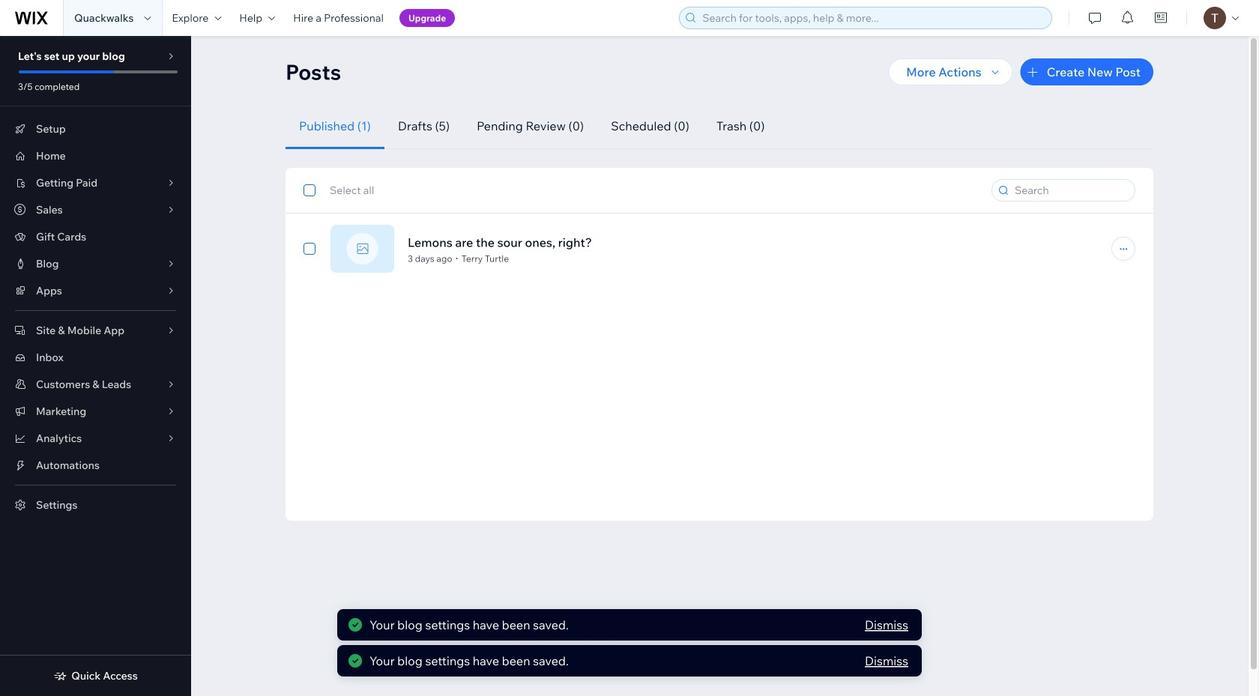 Task type: locate. For each thing, give the bounding box(es) containing it.
2 alert from the top
[[337, 645, 922, 677]]

0 vertical spatial alert
[[337, 610, 922, 641]]

None checkbox
[[304, 181, 374, 199], [304, 240, 316, 258], [304, 181, 374, 199], [304, 240, 316, 258]]

1 vertical spatial alert
[[337, 645, 922, 677]]

alert
[[337, 610, 922, 641], [337, 645, 922, 677]]

Search field
[[1011, 180, 1131, 201]]

tab list
[[286, 103, 1136, 149]]

Search for tools, apps, help & more... field
[[698, 7, 1047, 28]]

1 alert from the top
[[337, 610, 922, 641]]



Task type: describe. For each thing, give the bounding box(es) containing it.
sidebar element
[[0, 36, 191, 696]]



Task type: vqa. For each thing, say whether or not it's contained in the screenshot.
alert to the top
yes



